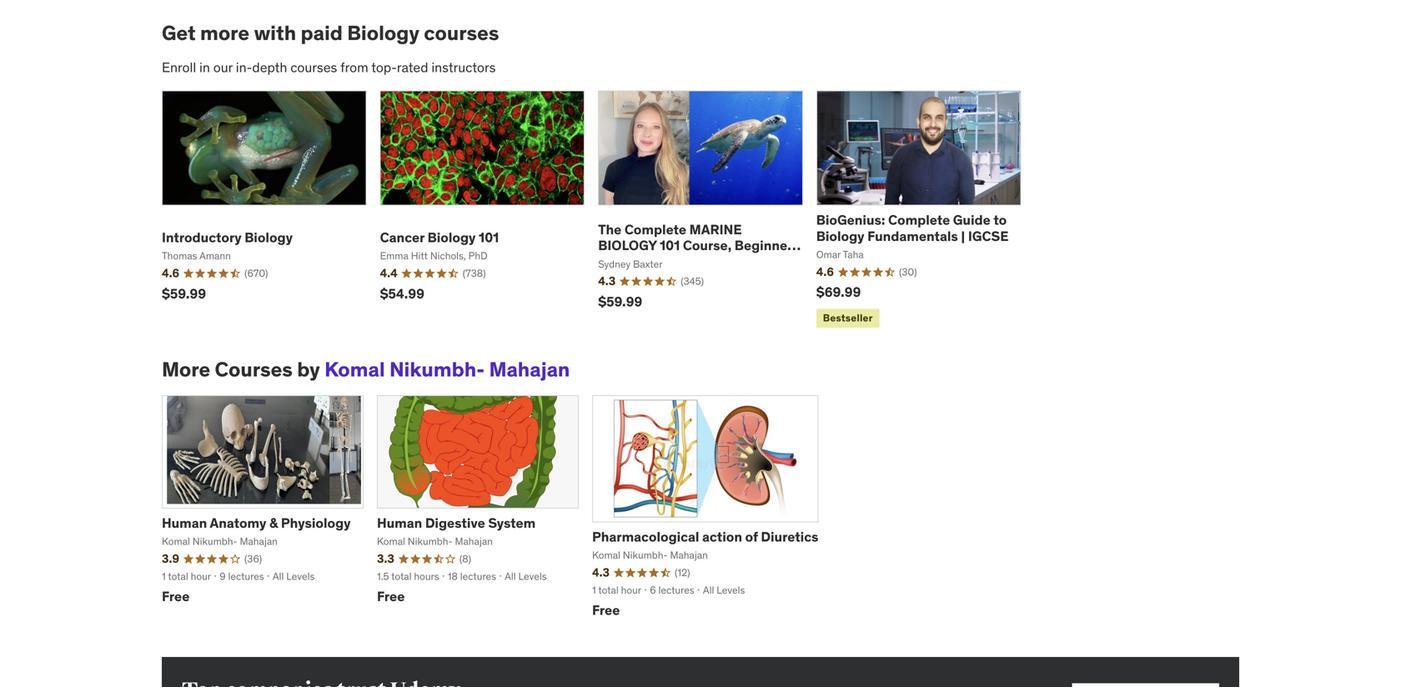 Task type: locate. For each thing, give the bounding box(es) containing it.
complete up advanced
[[624, 221, 686, 238]]

0 horizontal spatial 1
[[162, 570, 166, 583]]

human
[[162, 515, 207, 532], [377, 515, 422, 532]]

1 horizontal spatial 1
[[592, 584, 596, 597]]

101
[[479, 229, 499, 246], [660, 237, 680, 254]]

levels for system
[[518, 570, 547, 583]]

0 horizontal spatial all
[[273, 570, 284, 583]]

to down the
[[598, 253, 611, 270]]

1 total hour for human
[[162, 570, 211, 583]]

all levels
[[273, 570, 315, 583], [505, 570, 547, 583], [703, 584, 745, 597]]

0 horizontal spatial free
[[162, 588, 190, 605]]

biogenius: complete guide to biology fundamentals | igcse
[[816, 212, 1009, 245]]

1 horizontal spatial to
[[994, 212, 1007, 229]]

1 vertical spatial courses
[[290, 59, 337, 76]]

pharmacological
[[592, 528, 699, 545]]

(12)
[[675, 566, 690, 579]]

all levels right 18 lectures
[[505, 570, 547, 583]]

1 horizontal spatial total
[[391, 570, 412, 583]]

komal up 4.3
[[592, 549, 620, 562]]

complete for fundamentals
[[888, 212, 950, 229]]

komal up 3.9
[[162, 535, 190, 548]]

complete for course,
[[624, 221, 686, 238]]

the complete marine biology 101 course, beginner to advanced
[[598, 221, 792, 270]]

hours
[[414, 570, 439, 583]]

total down 4.3
[[598, 584, 619, 597]]

total for pharmacological action of diuretics
[[598, 584, 619, 597]]

komal inside human anatomy & physiology komal nikumbh- mahajan
[[162, 535, 190, 548]]

cancer
[[380, 229, 425, 246]]

lectures down 36 reviews element
[[228, 570, 264, 583]]

marine
[[689, 221, 742, 238]]

the complete marine biology 101 course, beginner to advanced link
[[598, 221, 801, 270]]

1 human from the left
[[162, 515, 207, 532]]

1 for pharmacological
[[592, 584, 596, 597]]

total
[[168, 570, 188, 583], [391, 570, 412, 583], [598, 584, 619, 597]]

hour
[[191, 570, 211, 583], [621, 584, 641, 597]]

1 horizontal spatial hour
[[621, 584, 641, 597]]

nikumbh- inside human digestive system komal nikumbh- mahajan
[[408, 535, 453, 548]]

hour for human
[[191, 570, 211, 583]]

1
[[162, 570, 166, 583], [592, 584, 596, 597]]

1 for human
[[162, 570, 166, 583]]

0 vertical spatial hour
[[191, 570, 211, 583]]

lectures down 8 reviews element
[[460, 570, 496, 583]]

0 horizontal spatial complete
[[624, 221, 686, 238]]

levels down physiology
[[286, 570, 315, 583]]

0 horizontal spatial total
[[168, 570, 188, 583]]

2 horizontal spatial all levels
[[703, 584, 745, 597]]

action
[[702, 528, 742, 545]]

komal inside pharmacological action of diuretics komal nikumbh- mahajan
[[592, 549, 620, 562]]

free down 4.3
[[592, 602, 620, 619]]

human for human digestive system
[[377, 515, 422, 532]]

mahajan inside pharmacological action of diuretics komal nikumbh- mahajan
[[670, 549, 708, 562]]

1.5 total hours
[[377, 570, 439, 583]]

biology
[[347, 20, 419, 45], [816, 228, 864, 245], [245, 229, 293, 246], [428, 229, 476, 246]]

in-
[[236, 59, 252, 76]]

fundamentals
[[867, 228, 958, 245]]

total down 3.9
[[168, 570, 188, 583]]

free for pharmacological action of diuretics
[[592, 602, 620, 619]]

12 reviews element
[[675, 566, 690, 580]]

get
[[162, 20, 196, 45]]

biology inside biogenius: complete guide to biology fundamentals | igcse
[[816, 228, 864, 245]]

1 total hour
[[162, 570, 211, 583], [592, 584, 641, 597]]

18 lectures
[[448, 570, 496, 583]]

human up 3.9
[[162, 515, 207, 532]]

1 horizontal spatial 101
[[660, 237, 680, 254]]

komal up '3.3'
[[377, 535, 405, 548]]

courses down "paid"
[[290, 59, 337, 76]]

by
[[297, 357, 320, 382]]

complete
[[888, 212, 950, 229], [624, 221, 686, 238]]

|
[[961, 228, 965, 245]]

advanced
[[614, 253, 677, 270]]

all right 6 lectures
[[703, 584, 714, 597]]

1 horizontal spatial all
[[505, 570, 516, 583]]

6 lectures
[[650, 584, 694, 597]]

all right 9 lectures
[[273, 570, 284, 583]]

mahajan
[[489, 357, 570, 382], [240, 535, 278, 548], [455, 535, 493, 548], [670, 549, 708, 562]]

human inside human digestive system komal nikumbh- mahajan
[[377, 515, 422, 532]]

0 vertical spatial 1
[[162, 570, 166, 583]]

free down 1.5 at the left of page
[[377, 588, 405, 605]]

1 horizontal spatial human
[[377, 515, 422, 532]]

1 total hour down 3.9
[[162, 570, 211, 583]]

courses
[[424, 20, 499, 45], [290, 59, 337, 76]]

total right 1.5 at the left of page
[[391, 570, 412, 583]]

2 human from the left
[[377, 515, 422, 532]]

introductory biology link
[[162, 229, 293, 246]]

human anatomy & physiology link
[[162, 515, 351, 532]]

komal
[[325, 357, 385, 382], [162, 535, 190, 548], [377, 535, 405, 548], [592, 549, 620, 562]]

instructors
[[431, 59, 496, 76]]

hour left 9
[[191, 570, 211, 583]]

biology left fundamentals
[[816, 228, 864, 245]]

0 horizontal spatial lectures
[[228, 570, 264, 583]]

nikumbh-
[[389, 357, 485, 382], [192, 535, 237, 548], [408, 535, 453, 548], [623, 549, 668, 562]]

0 vertical spatial to
[[994, 212, 1007, 229]]

1 down 3.9
[[162, 570, 166, 583]]

more courses by komal nikumbh- mahajan
[[162, 357, 570, 382]]

all
[[273, 570, 284, 583], [505, 570, 516, 583], [703, 584, 714, 597]]

paid
[[301, 20, 343, 45]]

1 horizontal spatial complete
[[888, 212, 950, 229]]

all levels for &
[[273, 570, 315, 583]]

1 horizontal spatial courses
[[424, 20, 499, 45]]

2 horizontal spatial levels
[[717, 584, 745, 597]]

1.5
[[377, 570, 389, 583]]

2 horizontal spatial free
[[592, 602, 620, 619]]

komal nikumbh- mahajan link
[[325, 357, 570, 382]]

1 horizontal spatial 1 total hour
[[592, 584, 641, 597]]

(8)
[[459, 552, 471, 565]]

hour left 6
[[621, 584, 641, 597]]

2 horizontal spatial total
[[598, 584, 619, 597]]

complete inside the complete marine biology 101 course, beginner to advanced
[[624, 221, 686, 238]]

complete left |
[[888, 212, 950, 229]]

levels down pharmacological action of diuretics komal nikumbh- mahajan
[[717, 584, 745, 597]]

1 vertical spatial to
[[598, 253, 611, 270]]

diuretics
[[761, 528, 819, 545]]

komal right by
[[325, 357, 385, 382]]

enroll in our in-depth courses from top-rated instructors
[[162, 59, 496, 76]]

0 horizontal spatial hour
[[191, 570, 211, 583]]

human inside human anatomy & physiology komal nikumbh- mahajan
[[162, 515, 207, 532]]

1 horizontal spatial lectures
[[460, 570, 496, 583]]

0 horizontal spatial to
[[598, 253, 611, 270]]

lectures for action
[[658, 584, 694, 597]]

8 reviews element
[[459, 552, 471, 566]]

1 horizontal spatial levels
[[518, 570, 547, 583]]

levels down "system"
[[518, 570, 547, 583]]

lectures for digestive
[[460, 570, 496, 583]]

all levels down pharmacological action of diuretics komal nikumbh- mahajan
[[703, 584, 745, 597]]

biogenius:
[[816, 212, 885, 229]]

enroll
[[162, 59, 196, 76]]

complete inside biogenius: complete guide to biology fundamentals | igcse
[[888, 212, 950, 229]]

0 horizontal spatial 1 total hour
[[162, 570, 211, 583]]

0 horizontal spatial courses
[[290, 59, 337, 76]]

pharmacological action of diuretics komal nikumbh- mahajan
[[592, 528, 819, 562]]

courses for biology
[[424, 20, 499, 45]]

0 horizontal spatial all levels
[[273, 570, 315, 583]]

0 horizontal spatial human
[[162, 515, 207, 532]]

courses
[[215, 357, 293, 382]]

0 horizontal spatial levels
[[286, 570, 315, 583]]

1 total hour down 4.3
[[592, 584, 641, 597]]

to
[[994, 212, 1007, 229], [598, 253, 611, 270]]

1 horizontal spatial free
[[377, 588, 405, 605]]

1 down 4.3
[[592, 584, 596, 597]]

1 vertical spatial 1
[[592, 584, 596, 597]]

to inside the complete marine biology 101 course, beginner to advanced
[[598, 253, 611, 270]]

free
[[162, 588, 190, 605], [377, 588, 405, 605], [592, 602, 620, 619]]

all right 18 lectures
[[505, 570, 516, 583]]

free down 3.9
[[162, 588, 190, 605]]

1 vertical spatial 1 total hour
[[592, 584, 641, 597]]

0 vertical spatial 1 total hour
[[162, 570, 211, 583]]

to right guide
[[994, 212, 1007, 229]]

levels
[[286, 570, 315, 583], [518, 570, 547, 583], [717, 584, 745, 597]]

all levels right 9 lectures
[[273, 570, 315, 583]]

beginner
[[735, 237, 792, 254]]

3.3
[[377, 551, 394, 566]]

18
[[448, 570, 458, 583]]

igcse
[[968, 228, 1009, 245]]

courses for depth
[[290, 59, 337, 76]]

0 horizontal spatial 101
[[479, 229, 499, 246]]

1 total hour for pharmacological
[[592, 584, 641, 597]]

nikumbh- inside human anatomy & physiology komal nikumbh- mahajan
[[192, 535, 237, 548]]

1 horizontal spatial all levels
[[505, 570, 547, 583]]

human for human anatomy & physiology
[[162, 515, 207, 532]]

lectures
[[228, 570, 264, 583], [460, 570, 496, 583], [658, 584, 694, 597]]

introductory biology
[[162, 229, 293, 246]]

biogenius: complete guide to biology fundamentals | igcse link
[[816, 212, 1009, 245]]

1 vertical spatial hour
[[621, 584, 641, 597]]

all levels for system
[[505, 570, 547, 583]]

0 vertical spatial courses
[[424, 20, 499, 45]]

to inside biogenius: complete guide to biology fundamentals | igcse
[[994, 212, 1007, 229]]

2 horizontal spatial all
[[703, 584, 714, 597]]

courses up instructors at the top left
[[424, 20, 499, 45]]

human up '3.3'
[[377, 515, 422, 532]]

2 horizontal spatial lectures
[[658, 584, 694, 597]]

lectures down 12 reviews element
[[658, 584, 694, 597]]



Task type: describe. For each thing, give the bounding box(es) containing it.
lectures for anatomy
[[228, 570, 264, 583]]

pharmacological action of diuretics link
[[592, 528, 819, 545]]

nikumbh- inside pharmacological action of diuretics komal nikumbh- mahajan
[[623, 549, 668, 562]]

more
[[162, 357, 210, 382]]

course,
[[683, 237, 732, 254]]

biology right introductory in the left of the page
[[245, 229, 293, 246]]

guide
[[953, 212, 991, 229]]

hour for pharmacological
[[621, 584, 641, 597]]

digestive
[[425, 515, 485, 532]]

&
[[269, 515, 278, 532]]

introductory
[[162, 229, 242, 246]]

(36)
[[244, 552, 262, 565]]

our
[[213, 59, 233, 76]]

mahajan inside human anatomy & physiology komal nikumbh- mahajan
[[240, 535, 278, 548]]

36 reviews element
[[244, 552, 262, 566]]

all for digestive
[[505, 570, 516, 583]]

all levels for of
[[703, 584, 745, 597]]

cancer biology 101 link
[[380, 229, 499, 246]]

cancer biology 101
[[380, 229, 499, 246]]

komal inside human digestive system komal nikumbh- mahajan
[[377, 535, 405, 548]]

101 inside the complete marine biology 101 course, beginner to advanced
[[660, 237, 680, 254]]

biology up top- at left
[[347, 20, 419, 45]]

all for action
[[703, 584, 714, 597]]

human anatomy & physiology komal nikumbh- mahajan
[[162, 515, 351, 548]]

top-
[[371, 59, 397, 76]]

9 lectures
[[220, 570, 264, 583]]

total for human anatomy & physiology
[[168, 570, 188, 583]]

system
[[488, 515, 536, 532]]

depth
[[252, 59, 287, 76]]

9
[[220, 570, 226, 583]]

levels for of
[[717, 584, 745, 597]]

levels for &
[[286, 570, 315, 583]]

free for human digestive system
[[377, 588, 405, 605]]

more
[[200, 20, 249, 45]]

of
[[745, 528, 758, 545]]

from
[[340, 59, 368, 76]]

rated
[[397, 59, 428, 76]]

6
[[650, 584, 656, 597]]

physiology
[[281, 515, 351, 532]]

get more with paid biology courses
[[162, 20, 499, 45]]

4.3
[[592, 565, 610, 580]]

biology
[[598, 237, 657, 254]]

all for anatomy
[[273, 570, 284, 583]]

anatomy
[[210, 515, 266, 532]]

human digestive system link
[[377, 515, 536, 532]]

total for human digestive system
[[391, 570, 412, 583]]

human digestive system komal nikumbh- mahajan
[[377, 515, 536, 548]]

in
[[199, 59, 210, 76]]

free for human anatomy & physiology
[[162, 588, 190, 605]]

biology right cancer
[[428, 229, 476, 246]]

the
[[598, 221, 622, 238]]

3.9
[[162, 551, 179, 566]]

with
[[254, 20, 296, 45]]

mahajan inside human digestive system komal nikumbh- mahajan
[[455, 535, 493, 548]]



Task type: vqa. For each thing, say whether or not it's contained in the screenshot.
Pharmacological's 1 total hour
yes



